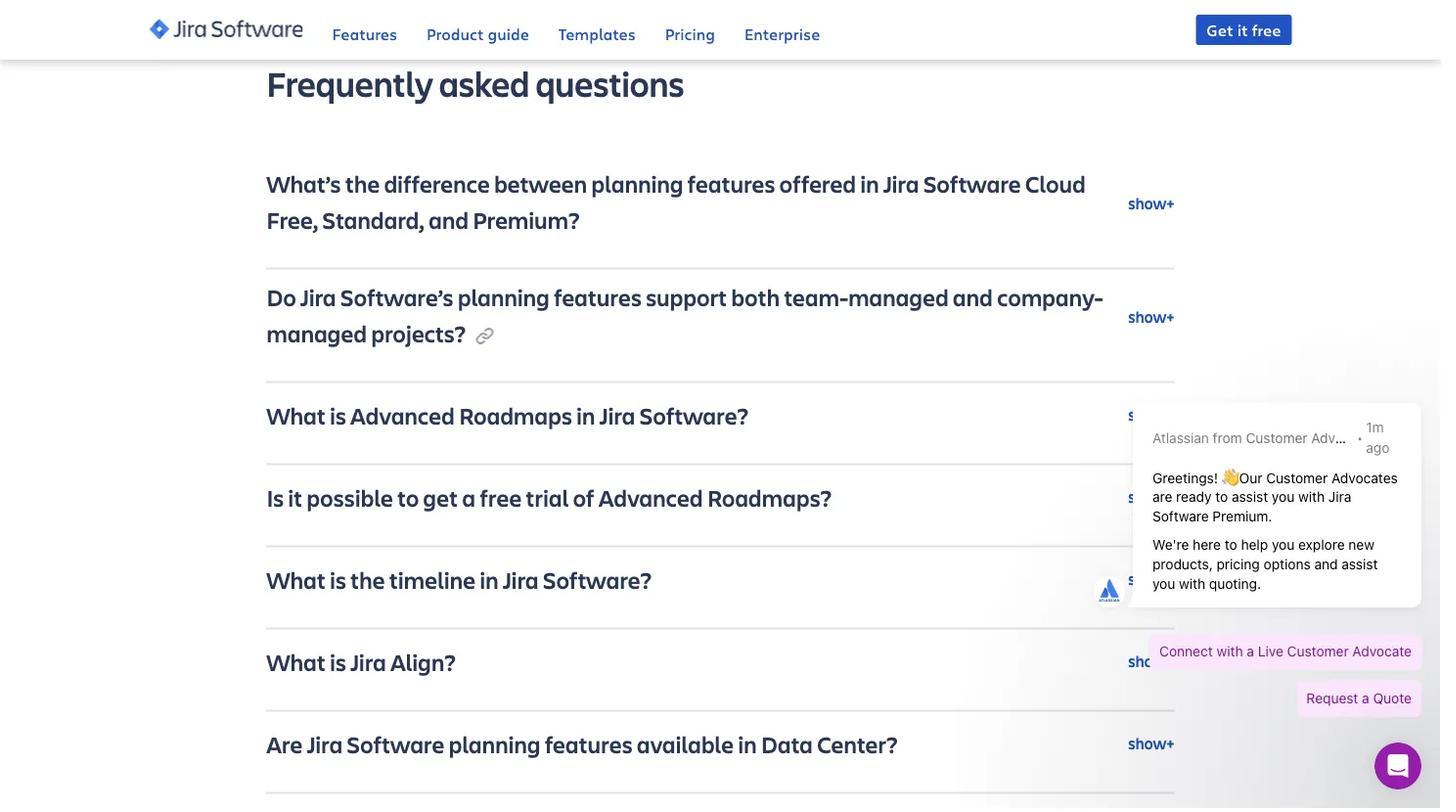 Task type: vqa. For each thing, say whether or not it's contained in the screenshot.
Jira in Do Jira Software's planning features support both team-managed and company- managed projects?
yes



Task type: locate. For each thing, give the bounding box(es) containing it.
features left available
[[545, 728, 633, 759]]

2 show+ from the top
[[1128, 307, 1175, 327]]

2 vertical spatial is
[[330, 646, 346, 677]]

0 vertical spatial it
[[1237, 19, 1248, 40]]

is
[[330, 400, 346, 430], [330, 564, 346, 595], [330, 646, 346, 677]]

data
[[761, 728, 813, 759]]

get
[[423, 482, 458, 513]]

features inside what's the difference between planning features offered in jira software cloud free, standard, and premium?
[[688, 168, 776, 198]]

1 vertical spatial and
[[953, 281, 993, 312]]

do jira software's planning features support both team-managed and company- managed projects?
[[267, 281, 1103, 348]]

software left cloud on the top right of the page
[[924, 168, 1021, 198]]

is
[[267, 482, 284, 513]]

0 vertical spatial is
[[330, 400, 346, 430]]

0 vertical spatial advanced
[[351, 400, 455, 430]]

timeline
[[389, 564, 476, 595]]

software? for what is advanced roadmaps in jira software?
[[640, 400, 749, 430]]

what up is
[[267, 400, 326, 430]]

software
[[924, 168, 1021, 198], [347, 728, 445, 759]]

0 vertical spatial what
[[267, 400, 326, 430]]

in right roadmaps on the left of page
[[577, 400, 595, 430]]

is up possible
[[330, 400, 346, 430]]

software? for what is the timeline in jira software?
[[543, 564, 652, 595]]

0 horizontal spatial free
[[480, 482, 522, 513]]

0 vertical spatial the
[[345, 168, 380, 198]]

software inside what's the difference between planning features offered in jira software cloud free, standard, and premium?
[[924, 168, 1021, 198]]

advanced
[[351, 400, 455, 430], [599, 482, 703, 513]]

features left "offered" at the top of page
[[688, 168, 776, 198]]

pricing
[[665, 23, 715, 44]]

1 horizontal spatial it
[[1237, 19, 1248, 40]]

features link
[[332, 0, 397, 59]]

offered
[[780, 168, 856, 198]]

team-
[[784, 281, 849, 312]]

it
[[1237, 19, 1248, 40], [288, 482, 303, 513]]

features
[[332, 23, 397, 44]]

and down difference in the left of the page
[[429, 204, 469, 235]]

7 show+ from the top
[[1128, 734, 1175, 754]]

software down align?
[[347, 728, 445, 759]]

the up standard,
[[345, 168, 380, 198]]

in right "offered" at the top of page
[[860, 168, 879, 198]]

3 is from the top
[[330, 646, 346, 677]]

is for the
[[330, 564, 346, 595]]

in left data
[[738, 728, 757, 759]]

is down possible
[[330, 564, 346, 595]]

and
[[429, 204, 469, 235], [953, 281, 993, 312]]

what for what is the timeline in jira software?
[[267, 564, 326, 595]]

0 horizontal spatial advanced
[[351, 400, 455, 430]]

the inside what's the difference between planning features offered in jira software cloud free, standard, and premium?
[[345, 168, 380, 198]]

1 vertical spatial planning
[[458, 281, 550, 312]]

the left timeline
[[351, 564, 385, 595]]

show+ for what is advanced roadmaps in jira software?
[[1128, 405, 1175, 425]]

2 vertical spatial planning
[[449, 728, 541, 759]]

1 vertical spatial advanced
[[599, 482, 703, 513]]

6 show+ from the top
[[1128, 651, 1175, 672]]

0 vertical spatial dialog
[[1079, 381, 1432, 737]]

what is jira align?
[[267, 646, 460, 677]]

1 horizontal spatial software
[[924, 168, 1021, 198]]

0 horizontal spatial software
[[347, 728, 445, 759]]

features for available
[[545, 728, 633, 759]]

show+ for what is jira align?
[[1128, 651, 1175, 672]]

are jira software planning features available in data center?
[[267, 728, 898, 759]]

1 is from the top
[[330, 400, 346, 430]]

difference
[[384, 168, 490, 198]]

show+
[[1128, 193, 1175, 214], [1128, 307, 1175, 327], [1128, 405, 1175, 425], [1128, 487, 1175, 508], [1128, 569, 1175, 590], [1128, 651, 1175, 672], [1128, 734, 1175, 754]]

1 vertical spatial managed
[[267, 317, 367, 348]]

1 horizontal spatial managed
[[849, 281, 949, 312]]

1 vertical spatial software?
[[543, 564, 652, 595]]

1 vertical spatial the
[[351, 564, 385, 595]]

1 vertical spatial software
[[347, 728, 445, 759]]

0 vertical spatial managed
[[849, 281, 949, 312]]

1 vertical spatial free
[[480, 482, 522, 513]]

company-
[[997, 281, 1103, 312]]

planning
[[592, 168, 684, 198], [458, 281, 550, 312], [449, 728, 541, 759]]

dialog
[[1079, 381, 1432, 737], [1375, 743, 1422, 790]]

software's
[[341, 281, 454, 312]]

0 horizontal spatial managed
[[267, 317, 367, 348]]

features for support
[[554, 281, 642, 312]]

2 what from the top
[[267, 564, 326, 595]]

a
[[462, 482, 476, 513]]

0 vertical spatial software?
[[640, 400, 749, 430]]

premium?
[[473, 204, 580, 235]]

planning inside do jira software's planning features support both team-managed and company- managed projects?
[[458, 281, 550, 312]]

it right is
[[288, 482, 303, 513]]

it right get
[[1237, 19, 1248, 40]]

1 what from the top
[[267, 400, 326, 430]]

show+ for are jira software planning features available in data center?
[[1128, 734, 1175, 754]]

managed
[[849, 281, 949, 312], [267, 317, 367, 348]]

1 show+ from the top
[[1128, 193, 1175, 214]]

0 vertical spatial features
[[688, 168, 776, 198]]

3 show+ from the top
[[1128, 405, 1175, 425]]

1 vertical spatial features
[[554, 281, 642, 312]]

features inside do jira software's planning features support both team-managed and company- managed projects?
[[554, 281, 642, 312]]

and inside do jira software's planning features support both team-managed and company- managed projects?
[[953, 281, 993, 312]]

templates link
[[559, 0, 636, 59]]

free right get
[[1252, 19, 1281, 40]]

free
[[1252, 19, 1281, 40], [480, 482, 522, 513]]

product guide
[[427, 23, 529, 44]]

0 horizontal spatial it
[[288, 482, 303, 513]]

0 vertical spatial planning
[[592, 168, 684, 198]]

1 horizontal spatial and
[[953, 281, 993, 312]]

available
[[637, 728, 734, 759]]

1 vertical spatial it
[[288, 482, 303, 513]]

0 vertical spatial and
[[429, 204, 469, 235]]

cloud
[[1026, 168, 1086, 198]]

3 what from the top
[[267, 646, 326, 677]]

2 is from the top
[[330, 564, 346, 595]]

0 vertical spatial software
[[924, 168, 1021, 198]]

jira
[[884, 168, 919, 198], [300, 281, 336, 312], [600, 400, 636, 430], [503, 564, 539, 595], [351, 646, 386, 677], [307, 728, 343, 759]]

1 vertical spatial is
[[330, 564, 346, 595]]

0 vertical spatial free
[[1252, 19, 1281, 40]]

the
[[345, 168, 380, 198], [351, 564, 385, 595]]

what down is
[[267, 564, 326, 595]]

jira inside what's the difference between planning features offered in jira software cloud free, standard, and premium?
[[884, 168, 919, 198]]

2 vertical spatial what
[[267, 646, 326, 677]]

0 horizontal spatial and
[[429, 204, 469, 235]]

it for is
[[288, 482, 303, 513]]

free right 'a'
[[480, 482, 522, 513]]

it inside get it free link
[[1237, 19, 1248, 40]]

and left company-
[[953, 281, 993, 312]]

pricing link
[[665, 0, 715, 59]]

features
[[688, 168, 776, 198], [554, 281, 642, 312], [545, 728, 633, 759]]

software?
[[640, 400, 749, 430], [543, 564, 652, 595]]

trial
[[526, 482, 569, 513]]

2 vertical spatial features
[[545, 728, 633, 759]]

what up are
[[267, 646, 326, 677]]

4 show+ from the top
[[1128, 487, 1175, 508]]

features left support
[[554, 281, 642, 312]]

1 vertical spatial what
[[267, 564, 326, 595]]

in
[[860, 168, 879, 198], [577, 400, 595, 430], [480, 564, 499, 595], [738, 728, 757, 759]]

is left align?
[[330, 646, 346, 677]]

show+ for is it possible to get a free trial of advanced roadmaps?
[[1128, 487, 1175, 508]]

advanced up to
[[351, 400, 455, 430]]

jira inside do jira software's planning features support both team-managed and company- managed projects?
[[300, 281, 336, 312]]

5 show+ from the top
[[1128, 569, 1175, 590]]

show+ for do jira software's planning features support both team-managed and company- managed projects?
[[1128, 307, 1175, 327]]

advanced right of
[[599, 482, 703, 513]]

what
[[267, 400, 326, 430], [267, 564, 326, 595], [267, 646, 326, 677]]



Task type: describe. For each thing, give the bounding box(es) containing it.
enterprise
[[745, 23, 820, 44]]

center?
[[817, 728, 898, 759]]

roadmaps
[[459, 400, 572, 430]]

free,
[[267, 204, 318, 235]]

show+ for what is the timeline in jira software?
[[1128, 569, 1175, 590]]

guide
[[488, 23, 529, 44]]

in right timeline
[[480, 564, 499, 595]]

do
[[267, 281, 296, 312]]

what for what is advanced roadmaps in jira software?
[[267, 400, 326, 430]]

get it free
[[1207, 19, 1281, 40]]

possible
[[307, 482, 393, 513]]

planning for support
[[458, 281, 550, 312]]

asked
[[439, 60, 530, 107]]

what's the difference between planning features offered in jira software cloud free, standard, and premium?
[[267, 168, 1086, 235]]

and inside what's the difference between planning features offered in jira software cloud free, standard, and premium?
[[429, 204, 469, 235]]

standard,
[[322, 204, 425, 235]]

product
[[427, 23, 484, 44]]

frequently
[[267, 60, 433, 107]]

between
[[494, 168, 587, 198]]

product guide link
[[427, 0, 529, 59]]

show+ for what's the difference between planning features offered in jira software cloud free, standard, and premium?
[[1128, 193, 1175, 214]]

what is the timeline in jira software?
[[267, 564, 652, 595]]

planning inside what's the difference between planning features offered in jira software cloud free, standard, and premium?
[[592, 168, 684, 198]]

templates
[[559, 23, 636, 44]]

get it free link
[[1196, 15, 1292, 45]]

of
[[573, 482, 595, 513]]

1 vertical spatial dialog
[[1375, 743, 1422, 790]]

get
[[1207, 19, 1234, 40]]

in inside what's the difference between planning features offered in jira software cloud free, standard, and premium?
[[860, 168, 879, 198]]

to
[[398, 482, 419, 513]]

projects?
[[371, 317, 466, 348]]

1 horizontal spatial free
[[1252, 19, 1281, 40]]

1 horizontal spatial advanced
[[599, 482, 703, 513]]

questions
[[536, 60, 684, 107]]

roadmaps?
[[707, 482, 832, 513]]

align?
[[391, 646, 456, 677]]

what for what is jira align?
[[267, 646, 326, 677]]

is for advanced
[[330, 400, 346, 430]]

is for jira
[[330, 646, 346, 677]]

are
[[267, 728, 303, 759]]

it for get
[[1237, 19, 1248, 40]]

what is advanced roadmaps in jira software?
[[267, 400, 749, 430]]

what's
[[267, 168, 341, 198]]

both
[[731, 281, 780, 312]]

frequently asked questions
[[267, 60, 684, 107]]

is it possible to get a free trial of advanced roadmaps?
[[267, 482, 836, 513]]

enterprise link
[[745, 0, 820, 59]]

support
[[646, 281, 727, 312]]

planning for available
[[449, 728, 541, 759]]



